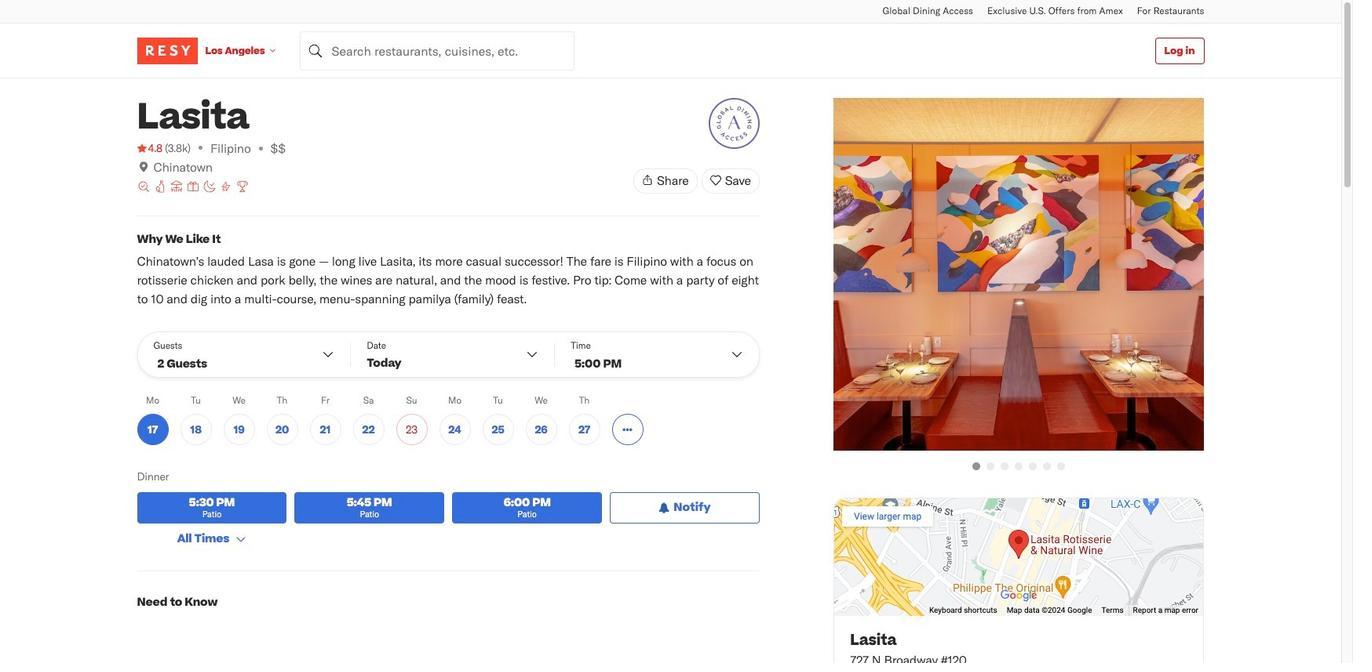 Task type: describe. For each thing, give the bounding box(es) containing it.
Search restaurants, cuisines, etc. text field
[[299, 31, 574, 70]]



Task type: vqa. For each thing, say whether or not it's contained in the screenshot.
Search restaurants, cuisines, etc. text field
yes



Task type: locate. For each thing, give the bounding box(es) containing it.
None field
[[299, 31, 574, 70]]

4.8 out of 5 stars image
[[137, 140, 162, 156]]



